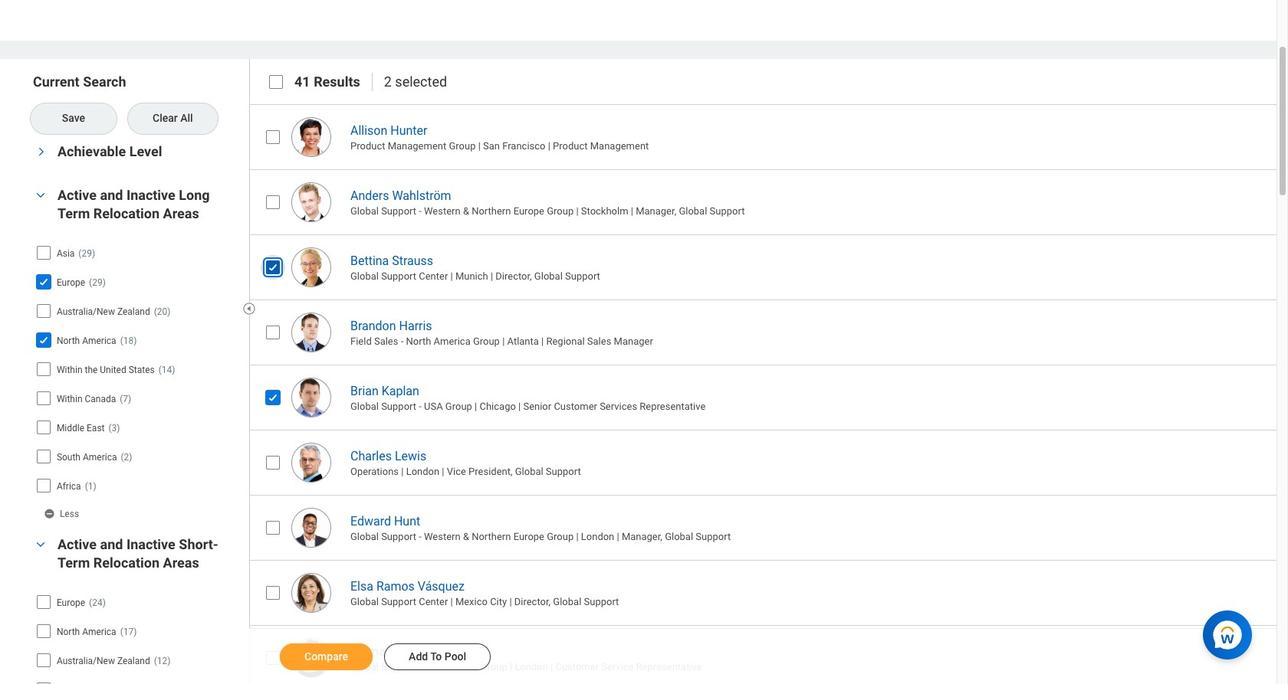 Task type: vqa. For each thing, say whether or not it's contained in the screenshot.
1,018
no



Task type: describe. For each thing, give the bounding box(es) containing it.
ireland
[[448, 662, 478, 673]]

clear all
[[153, 112, 193, 124]]

the
[[85, 365, 98, 376]]

clear all button
[[128, 103, 218, 134]]

chevron down image
[[31, 540, 50, 551]]

relocation for long
[[93, 205, 160, 222]]

- for hunt
[[419, 532, 422, 543]]

global support center   |   munich   |   director, global support
[[350, 271, 600, 282]]

global inside emma hobson list item
[[350, 662, 379, 673]]

(12)
[[154, 656, 171, 667]]

compare
[[304, 651, 348, 663]]

support inside 'brian kaplan' "list item"
[[381, 401, 416, 413]]

active and inactive short- term relocation areas button
[[58, 537, 218, 571]]

41
[[295, 73, 310, 90]]

areas for long
[[163, 205, 199, 222]]

senior
[[523, 401, 552, 413]]

edward
[[350, 514, 391, 529]]

global support - uk & ireland group   |   london   |   customer service representative
[[350, 662, 702, 673]]

(2)
[[121, 452, 132, 463]]

current search
[[33, 73, 126, 90]]

brandon harris
[[350, 319, 432, 333]]

relocation for short-
[[93, 555, 160, 571]]

service
[[601, 662, 634, 673]]

chevron down image for achievable
[[36, 143, 46, 161]]

check small image inside active and inactive long term relocation areas tree
[[34, 331, 53, 349]]

long
[[179, 187, 210, 203]]

edward hunt list item
[[249, 495, 1288, 560]]

& for edward hunt
[[463, 532, 469, 543]]

clear
[[153, 112, 178, 124]]

brian kaplan link
[[350, 381, 419, 399]]

2 sales from the left
[[587, 336, 612, 348]]

within for within the united states
[[57, 365, 82, 376]]

(14)
[[159, 365, 175, 376]]

inactive for short-
[[126, 537, 176, 553]]

check small image inside active and inactive long term relocation areas tree
[[34, 273, 53, 291]]

& for emma hobson
[[439, 662, 446, 673]]

term for active and inactive long term relocation areas
[[58, 205, 90, 222]]

representative inside emma hobson list item
[[636, 662, 702, 673]]

lewis
[[395, 449, 427, 464]]

elsa ramos vásquez
[[350, 580, 465, 594]]

hobson
[[389, 645, 431, 659]]

term for active and inactive short- term relocation areas
[[58, 555, 90, 571]]

manager, for wahlström
[[636, 206, 677, 217]]

group inside emma hobson list item
[[481, 662, 508, 673]]

within the united states
[[57, 365, 155, 376]]

group inside 'brian kaplan' "list item"
[[445, 401, 472, 413]]

chicago
[[480, 401, 516, 413]]

city
[[490, 597, 507, 608]]

asia
[[57, 248, 75, 259]]

harris
[[399, 319, 432, 333]]

australia/new for europe
[[57, 307, 115, 317]]

uk
[[424, 662, 437, 673]]

director, inside 'elsa ramos vásquez' 'list item'
[[514, 597, 551, 608]]

level
[[129, 143, 162, 159]]

brian kaplan list item
[[249, 365, 1288, 430]]

services
[[600, 401, 637, 413]]

edward hunt
[[350, 514, 420, 529]]

elsa ramos vásquez list item
[[249, 560, 1288, 626]]

president,
[[469, 466, 513, 478]]

active for active and inactive short- term relocation areas
[[58, 537, 97, 553]]

america for (18)
[[82, 336, 116, 347]]

pool
[[445, 651, 466, 663]]

emma hobson link
[[350, 642, 431, 659]]

brandon
[[350, 319, 396, 333]]

operations   |   london   |   vice president, global support
[[350, 466, 581, 478]]

global support - western & northern europe group   |   london   |   manager, global support
[[350, 532, 731, 543]]

field sales - north america group   |   atlanta   |   regional sales manager
[[350, 336, 653, 348]]

(18)
[[120, 336, 137, 347]]

allison hunter link
[[350, 120, 428, 138]]

bettina
[[350, 254, 389, 268]]

active and inactive short- term relocation areas
[[58, 537, 218, 571]]

australia/new zealand for (29)
[[57, 307, 150, 317]]

san
[[483, 140, 500, 152]]

regional
[[546, 336, 585, 348]]

chevron down image for active
[[31, 190, 50, 201]]

middle
[[57, 423, 84, 434]]

center for strauss
[[419, 271, 448, 282]]

hunter
[[391, 123, 428, 138]]

america for (17)
[[82, 627, 116, 638]]

america for (2)
[[83, 452, 117, 463]]

north america for (17)
[[57, 627, 116, 638]]

kaplan
[[382, 384, 419, 399]]

global support - usa group   |   chicago   |   senior customer services representative
[[350, 401, 706, 413]]

director, inside bettina strauss list item
[[496, 271, 532, 282]]

brian kaplan
[[350, 384, 419, 399]]

- for hobson
[[419, 662, 422, 673]]

emma
[[350, 645, 386, 659]]

within canada
[[57, 394, 116, 405]]

strauss
[[392, 254, 433, 268]]

and for active and inactive short- term relocation areas
[[100, 537, 123, 553]]

western for hunt
[[424, 532, 461, 543]]

brandon harris list item
[[249, 300, 1288, 365]]

london inside "charles lewis" list item
[[406, 466, 440, 478]]

munich
[[455, 271, 488, 282]]

south
[[57, 452, 81, 463]]

customer inside 'brian kaplan' "list item"
[[554, 401, 597, 413]]

anders wahlström
[[350, 188, 451, 203]]

and for active and inactive long term relocation areas
[[100, 187, 123, 203]]

anders wahlström link
[[350, 185, 451, 203]]

active and inactive long term relocation areas tree
[[34, 240, 236, 499]]

active and inactive long term relocation areas
[[58, 187, 210, 222]]

group inside anders wahlström "list item"
[[547, 206, 574, 217]]

australia/new zealand for (17)
[[57, 656, 150, 667]]

& for anders wahlström
[[463, 206, 469, 217]]

search
[[83, 73, 126, 90]]

bettina strauss
[[350, 254, 433, 268]]

bettina strauss list item
[[249, 234, 1288, 300]]

customer inside emma hobson list item
[[556, 662, 599, 673]]

- for kaplan
[[419, 401, 422, 413]]

check small image inside 'brian kaplan' "list item"
[[264, 389, 282, 407]]

elsa ramos vásquez link
[[350, 577, 465, 594]]

2
[[384, 73, 392, 90]]

1 management from the left
[[388, 140, 447, 152]]

operations
[[350, 466, 399, 478]]

london inside emma hobson list item
[[515, 662, 548, 673]]

north inside brandon harris list item
[[406, 336, 431, 348]]



Task type: locate. For each thing, give the bounding box(es) containing it.
term inside active and inactive long term relocation areas
[[58, 205, 90, 222]]

0 vertical spatial director,
[[496, 271, 532, 282]]

2 selected
[[384, 73, 447, 90]]

0 vertical spatial (29)
[[78, 248, 95, 259]]

north for (18)
[[57, 336, 80, 347]]

1 vertical spatial western
[[424, 532, 461, 543]]

save
[[62, 112, 85, 124]]

1 western from the top
[[424, 206, 461, 217]]

1 areas from the top
[[163, 205, 199, 222]]

center down vásquez
[[419, 597, 448, 608]]

northern for edward hunt
[[472, 532, 511, 543]]

1 vertical spatial relocation
[[93, 555, 160, 571]]

east
[[87, 423, 105, 434]]

representative inside 'brian kaplan' "list item"
[[640, 401, 706, 413]]

- for harris
[[401, 336, 404, 348]]

1 north america from the top
[[57, 336, 116, 347]]

2 within from the top
[[57, 394, 82, 405]]

areas inside active and inactive short- term relocation areas
[[163, 555, 199, 571]]

charles
[[350, 449, 392, 464]]

1 vertical spatial term
[[58, 555, 90, 571]]

current
[[33, 73, 80, 90]]

product right francisco
[[553, 140, 588, 152]]

1 within from the top
[[57, 365, 82, 376]]

north for (17)
[[57, 627, 80, 638]]

1 relocation from the top
[[93, 205, 160, 222]]

1 vertical spatial australia/new zealand
[[57, 656, 150, 667]]

1 australia/new zealand from the top
[[57, 307, 150, 317]]

zealand inside active and inactive short- term relocation areas tree
[[117, 656, 150, 667]]

& inside emma hobson list item
[[439, 662, 446, 673]]

1 vertical spatial northern
[[472, 532, 511, 543]]

relocation down achievable level button
[[93, 205, 160, 222]]

zealand left (20)
[[117, 307, 150, 317]]

america left (18)
[[82, 336, 116, 347]]

america inside brandon harris list item
[[434, 336, 471, 348]]

global support - western & northern europe group   |   stockholm   |   manager, global support
[[350, 206, 745, 217]]

0 horizontal spatial product
[[350, 140, 385, 152]]

america inside active and inactive short- term relocation areas tree
[[82, 627, 116, 638]]

1 center from the top
[[419, 271, 448, 282]]

1 vertical spatial inactive
[[126, 537, 176, 553]]

elsa
[[350, 580, 373, 594]]

2 north america from the top
[[57, 627, 116, 638]]

selected
[[395, 73, 447, 90]]

australia/new zealand up (18)
[[57, 307, 150, 317]]

1 vertical spatial north america
[[57, 627, 116, 638]]

active down achievable
[[58, 187, 97, 203]]

francisco
[[502, 140, 546, 152]]

- down brandon harris
[[401, 336, 404, 348]]

2 australia/new zealand from the top
[[57, 656, 150, 667]]

manager,
[[636, 206, 677, 217], [622, 532, 663, 543]]

canada
[[85, 394, 116, 405]]

1 vertical spatial active
[[58, 537, 97, 553]]

2 western from the top
[[424, 532, 461, 543]]

chevron down image
[[36, 143, 46, 161], [31, 190, 50, 201]]

sales right regional at the left of the page
[[587, 336, 612, 348]]

areas down short-
[[163, 555, 199, 571]]

2 zealand from the top
[[117, 656, 150, 667]]

north up within the united states
[[57, 336, 80, 347]]

0 vertical spatial customer
[[554, 401, 597, 413]]

check small image inside bettina strauss list item
[[264, 258, 282, 277]]

2 relocation from the top
[[93, 555, 160, 571]]

united
[[100, 365, 126, 376]]

0 vertical spatial areas
[[163, 205, 199, 222]]

& inside "edward hunt" list item
[[463, 532, 469, 543]]

1 horizontal spatial sales
[[587, 336, 612, 348]]

term up asia
[[58, 205, 90, 222]]

emma hobson list item
[[249, 626, 1288, 685]]

- down wahlström
[[419, 206, 422, 217]]

1 vertical spatial (29)
[[89, 278, 106, 288]]

product
[[350, 140, 385, 152], [553, 140, 588, 152]]

- left uk
[[419, 662, 422, 673]]

center inside bettina strauss list item
[[419, 271, 448, 282]]

1 vertical spatial representative
[[636, 662, 702, 673]]

check small image
[[264, 258, 282, 277], [34, 273, 53, 291]]

allison
[[350, 123, 388, 138]]

1 sales from the left
[[374, 336, 398, 348]]

(1)
[[85, 482, 96, 492]]

and up '(24)'
[[100, 537, 123, 553]]

europe inside active and inactive long term relocation areas tree
[[57, 278, 85, 288]]

save button
[[31, 103, 117, 134]]

0 vertical spatial check small image
[[34, 331, 53, 349]]

& up munich on the left of the page
[[463, 206, 469, 217]]

0 vertical spatial manager,
[[636, 206, 677, 217]]

1 inactive from the top
[[126, 187, 176, 203]]

|
[[478, 140, 481, 152], [548, 140, 551, 152], [576, 206, 579, 217], [631, 206, 633, 217], [451, 271, 453, 282], [491, 271, 493, 282], [502, 336, 505, 348], [542, 336, 544, 348], [475, 401, 477, 413], [518, 401, 521, 413], [401, 466, 404, 478], [442, 466, 444, 478], [576, 532, 579, 543], [617, 532, 619, 543], [451, 597, 453, 608], [510, 597, 512, 608], [510, 662, 512, 673], [551, 662, 553, 673]]

north left (17)
[[57, 627, 80, 638]]

0 horizontal spatial management
[[388, 140, 447, 152]]

zealand inside active and inactive long term relocation areas tree
[[117, 307, 150, 317]]

australia/new inside active and inactive long term relocation areas tree
[[57, 307, 115, 317]]

(29) for asia
[[78, 248, 95, 259]]

- inside 'brian kaplan' "list item"
[[419, 401, 422, 413]]

active for active and inactive long term relocation areas
[[58, 187, 97, 203]]

america down '(24)'
[[82, 627, 116, 638]]

1 vertical spatial zealand
[[117, 656, 150, 667]]

2 australia/new from the top
[[57, 656, 115, 667]]

center for ramos
[[419, 597, 448, 608]]

add to pool
[[409, 651, 466, 663]]

(29)
[[78, 248, 95, 259], [89, 278, 106, 288]]

group inside brandon harris list item
[[473, 336, 500, 348]]

hunt
[[394, 514, 420, 529]]

europe inside "edward hunt" list item
[[514, 532, 545, 543]]

america up usa
[[434, 336, 471, 348]]

chevron down image inside active and inactive long term relocation areas 'group'
[[31, 190, 50, 201]]

to
[[430, 651, 442, 663]]

group inside "edward hunt" list item
[[547, 532, 574, 543]]

relocation inside active and inactive short- term relocation areas
[[93, 555, 160, 571]]

australia/new for north america
[[57, 656, 115, 667]]

north america down '(24)'
[[57, 627, 116, 638]]

australia/new zealand inside active and inactive long term relocation areas tree
[[57, 307, 150, 317]]

achievable level button
[[58, 143, 162, 159]]

0 horizontal spatial london
[[406, 466, 440, 478]]

north inside active and inactive short- term relocation areas tree
[[57, 627, 80, 638]]

1 vertical spatial and
[[100, 537, 123, 553]]

1 vertical spatial center
[[419, 597, 448, 608]]

& right uk
[[439, 662, 446, 673]]

areas for short-
[[163, 555, 199, 571]]

within left the at left bottom
[[57, 365, 82, 376]]

& inside anders wahlström "list item"
[[463, 206, 469, 217]]

0 vertical spatial northern
[[472, 206, 511, 217]]

group inside the allison hunter list item
[[449, 140, 476, 152]]

australia/new up the at left bottom
[[57, 307, 115, 317]]

1 zealand from the top
[[117, 307, 150, 317]]

manager, inside "edward hunt" list item
[[622, 532, 663, 543]]

areas inside active and inactive long term relocation areas
[[163, 205, 199, 222]]

achievable
[[58, 143, 126, 159]]

- left usa
[[419, 401, 422, 413]]

within up middle
[[57, 394, 82, 405]]

northern inside anders wahlström "list item"
[[472, 206, 511, 217]]

active and inactive short- term relocation areas tree
[[36, 590, 236, 685]]

less
[[60, 509, 79, 520]]

0 vertical spatial inactive
[[126, 187, 176, 203]]

australia/new zealand inside active and inactive short- term relocation areas tree
[[57, 656, 150, 667]]

term inside active and inactive short- term relocation areas
[[58, 555, 90, 571]]

active and inactive short- term relocation areas group
[[31, 535, 242, 685]]

2 areas from the top
[[163, 555, 199, 571]]

inactive left long
[[126, 187, 176, 203]]

mexico
[[455, 597, 488, 608]]

ramos
[[376, 580, 415, 594]]

- for wahlström
[[419, 206, 422, 217]]

global inside "charles lewis" list item
[[515, 466, 543, 478]]

0 vertical spatial relocation
[[93, 205, 160, 222]]

add to pool button
[[384, 644, 491, 671]]

1 horizontal spatial product
[[553, 140, 588, 152]]

2 inactive from the top
[[126, 537, 176, 553]]

1 vertical spatial london
[[581, 532, 615, 543]]

north america up the at left bottom
[[57, 336, 116, 347]]

sales down brandon harris
[[374, 336, 398, 348]]

anders
[[350, 188, 389, 203]]

filter search field
[[31, 73, 252, 685]]

active and inactive long term relocation areas button
[[58, 187, 210, 222]]

(20)
[[154, 307, 171, 317]]

1 term from the top
[[58, 205, 90, 222]]

australia/new zealand down (17)
[[57, 656, 150, 667]]

and
[[100, 187, 123, 203], [100, 537, 123, 553]]

zealand left (12)
[[117, 656, 150, 667]]

northern for anders wahlström
[[472, 206, 511, 217]]

representative right services
[[640, 401, 706, 413]]

0 vertical spatial center
[[419, 271, 448, 282]]

support inside "charles lewis" list item
[[546, 466, 581, 478]]

customer right senior
[[554, 401, 597, 413]]

support
[[381, 206, 416, 217], [710, 206, 745, 217], [381, 271, 416, 282], [565, 271, 600, 282], [381, 401, 416, 413], [546, 466, 581, 478], [381, 532, 416, 543], [696, 532, 731, 543], [381, 597, 416, 608], [584, 597, 619, 608], [381, 662, 416, 673]]

customer left service at bottom
[[556, 662, 599, 673]]

0 vertical spatial london
[[406, 466, 440, 478]]

- inside brandon harris list item
[[401, 336, 404, 348]]

london inside "edward hunt" list item
[[581, 532, 615, 543]]

north america inside active and inactive long term relocation areas tree
[[57, 336, 116, 347]]

north down harris
[[406, 336, 431, 348]]

0 vertical spatial australia/new zealand
[[57, 307, 150, 317]]

manager
[[614, 336, 653, 348]]

allison hunter
[[350, 123, 428, 138]]

0 vertical spatial chevron down image
[[36, 143, 46, 161]]

0 horizontal spatial check small image
[[34, 273, 53, 291]]

global support center   |   mexico city   |   director, global support
[[350, 597, 619, 608]]

- inside emma hobson list item
[[419, 662, 422, 673]]

australia/new down '(24)'
[[57, 656, 115, 667]]

manager, for hunt
[[622, 532, 663, 543]]

0 vertical spatial australia/new
[[57, 307, 115, 317]]

- inside "edward hunt" list item
[[419, 532, 422, 543]]

1 and from the top
[[100, 187, 123, 203]]

director, right city
[[514, 597, 551, 608]]

western down wahlström
[[424, 206, 461, 217]]

1 vertical spatial check small image
[[264, 389, 282, 407]]

2 center from the top
[[419, 597, 448, 608]]

management up stockholm
[[590, 140, 649, 152]]

europe inside anders wahlström "list item"
[[514, 206, 545, 217]]

zealand
[[117, 307, 150, 317], [117, 656, 150, 667]]

results
[[314, 73, 360, 90]]

relocation inside active and inactive long term relocation areas
[[93, 205, 160, 222]]

1 vertical spatial australia/new
[[57, 656, 115, 667]]

north america inside active and inactive short- term relocation areas tree
[[57, 627, 116, 638]]

2 and from the top
[[100, 537, 123, 553]]

0 vertical spatial active
[[58, 187, 97, 203]]

product management group   |   san francisco   |   product management
[[350, 140, 649, 152]]

australia/new inside active and inactive short- term relocation areas tree
[[57, 656, 115, 667]]

inactive for long
[[126, 187, 176, 203]]

2 horizontal spatial london
[[581, 532, 615, 543]]

northern inside "edward hunt" list item
[[472, 532, 511, 543]]

northern
[[472, 206, 511, 217], [472, 532, 511, 543]]

& up vásquez
[[463, 532, 469, 543]]

1 vertical spatial within
[[57, 394, 82, 405]]

inactive inside active and inactive short- term relocation areas
[[126, 537, 176, 553]]

check small image
[[34, 331, 53, 349], [264, 389, 282, 407]]

europe inside active and inactive short- term relocation areas tree
[[57, 598, 85, 609]]

active and inactive long term relocation areas group
[[31, 185, 242, 524]]

all
[[180, 112, 193, 124]]

1 vertical spatial customer
[[556, 662, 599, 673]]

north america for (18)
[[57, 336, 116, 347]]

active inside active and inactive short- term relocation areas
[[58, 537, 97, 553]]

- down hunt
[[419, 532, 422, 543]]

1 horizontal spatial london
[[515, 662, 548, 673]]

western for wahlström
[[424, 206, 461, 217]]

1 product from the left
[[350, 140, 385, 152]]

australia/new
[[57, 307, 115, 317], [57, 656, 115, 667]]

sales
[[374, 336, 398, 348], [587, 336, 612, 348]]

active down less
[[58, 537, 97, 553]]

within for within canada
[[57, 394, 82, 405]]

1 vertical spatial director,
[[514, 597, 551, 608]]

field
[[350, 336, 372, 348]]

0 vertical spatial term
[[58, 205, 90, 222]]

2 vertical spatial &
[[439, 662, 446, 673]]

0 horizontal spatial check small image
[[34, 331, 53, 349]]

1 active from the top
[[58, 187, 97, 203]]

1 northern from the top
[[472, 206, 511, 217]]

0 vertical spatial and
[[100, 187, 123, 203]]

term up '(24)'
[[58, 555, 90, 571]]

center down strauss
[[419, 271, 448, 282]]

areas
[[163, 205, 199, 222], [163, 555, 199, 571]]

product down allison
[[350, 140, 385, 152]]

edward hunt link
[[350, 511, 420, 529]]

north inside active and inactive long term relocation areas tree
[[57, 336, 80, 347]]

41 results
[[295, 73, 360, 90]]

0 vertical spatial north america
[[57, 336, 116, 347]]

(3)
[[109, 423, 120, 434]]

- inside anders wahlström "list item"
[[419, 206, 422, 217]]

2 vertical spatial london
[[515, 662, 548, 673]]

representative right service at bottom
[[636, 662, 702, 673]]

0 vertical spatial within
[[57, 365, 82, 376]]

less button
[[44, 508, 81, 521]]

global inside 'brian kaplan' "list item"
[[350, 401, 379, 413]]

(29) for europe
[[89, 278, 106, 288]]

0 horizontal spatial sales
[[374, 336, 398, 348]]

2 active from the top
[[58, 537, 97, 553]]

bettina strauss link
[[350, 251, 433, 268]]

(24)
[[89, 598, 106, 609]]

zealand for (20)
[[117, 307, 150, 317]]

and down achievable level button
[[100, 187, 123, 203]]

inactive inside active and inactive long term relocation areas
[[126, 187, 176, 203]]

northern down san
[[472, 206, 511, 217]]

0 vertical spatial &
[[463, 206, 469, 217]]

(7)
[[120, 394, 131, 405]]

center
[[419, 271, 448, 282], [419, 597, 448, 608]]

director, right munich on the left of the page
[[496, 271, 532, 282]]

1 horizontal spatial check small image
[[264, 258, 282, 277]]

2 management from the left
[[590, 140, 649, 152]]

center inside 'elsa ramos vásquez' 'list item'
[[419, 597, 448, 608]]

representative
[[640, 401, 706, 413], [636, 662, 702, 673]]

africa
[[57, 482, 81, 492]]

america left (2)
[[83, 452, 117, 463]]

vice
[[447, 466, 466, 478]]

1 vertical spatial &
[[463, 532, 469, 543]]

1 horizontal spatial management
[[590, 140, 649, 152]]

brandon harris link
[[350, 316, 432, 333]]

active inside active and inactive long term relocation areas
[[58, 187, 97, 203]]

inactive left short-
[[126, 537, 176, 553]]

charles lewis list item
[[249, 430, 1288, 495]]

brian
[[350, 384, 379, 399]]

manager, inside anders wahlström "list item"
[[636, 206, 677, 217]]

short-
[[179, 537, 218, 553]]

states
[[129, 365, 155, 376]]

allison hunter list item
[[249, 104, 1288, 169]]

vásquez
[[418, 580, 465, 594]]

and inside active and inactive short- term relocation areas
[[100, 537, 123, 553]]

2 term from the top
[[58, 555, 90, 571]]

areas down long
[[163, 205, 199, 222]]

0 vertical spatial zealand
[[117, 307, 150, 317]]

stockholm
[[581, 206, 629, 217]]

northern down president,
[[472, 532, 511, 543]]

support inside emma hobson list item
[[381, 662, 416, 673]]

0 vertical spatial representative
[[640, 401, 706, 413]]

western up vásquez
[[424, 532, 461, 543]]

0 vertical spatial western
[[424, 206, 461, 217]]

1 australia/new from the top
[[57, 307, 115, 317]]

london
[[406, 466, 440, 478], [581, 532, 615, 543], [515, 662, 548, 673]]

western inside anders wahlström "list item"
[[424, 206, 461, 217]]

add
[[409, 651, 428, 663]]

achievable level
[[58, 143, 162, 159]]

1 horizontal spatial check small image
[[264, 389, 282, 407]]

management down hunter
[[388, 140, 447, 152]]

1 vertical spatial manager,
[[622, 532, 663, 543]]

1 vertical spatial chevron down image
[[31, 190, 50, 201]]

south america
[[57, 452, 117, 463]]

management
[[388, 140, 447, 152], [590, 140, 649, 152]]

anders wahlström list item
[[249, 169, 1288, 234]]

relocation up '(24)'
[[93, 555, 160, 571]]

western inside "edward hunt" list item
[[424, 532, 461, 543]]

and inside active and inactive long term relocation areas
[[100, 187, 123, 203]]

1 vertical spatial areas
[[163, 555, 199, 571]]

2 product from the left
[[553, 140, 588, 152]]

(17)
[[120, 627, 137, 638]]

2 northern from the top
[[472, 532, 511, 543]]

zealand for (12)
[[117, 656, 150, 667]]



